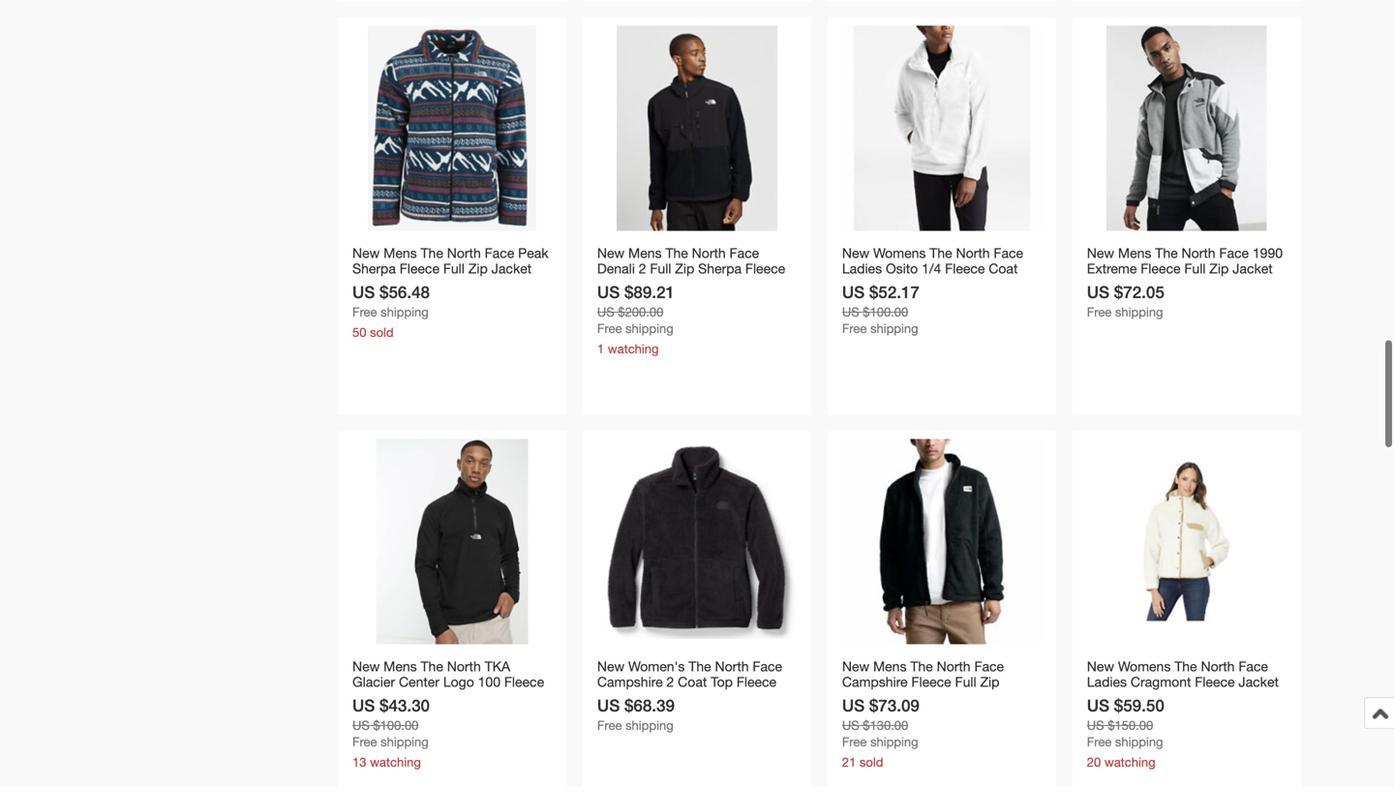 Task type: locate. For each thing, give the bounding box(es) containing it.
mens up $73.09 at right
[[873, 658, 907, 674]]

face for $72.05
[[1219, 245, 1249, 261]]

womens up white
[[1118, 658, 1171, 674]]

$100.00
[[863, 304, 908, 319], [373, 718, 419, 733]]

0 horizontal spatial ladies
[[842, 260, 882, 276]]

north for new women's the north face campshire 2 coat top fleece full zip jacket us $68.39 free shipping
[[715, 658, 749, 674]]

new inside new mens the north face peak sherpa fleece full zip jacket coat us $56.48 free shipping 50 sold
[[352, 245, 380, 261]]

north inside 'new womens the north face ladies cragmont fleece jacket black white us $59.50 us $150.00 free shipping 20 watching'
[[1201, 658, 1235, 674]]

1 vertical spatial sold
[[860, 755, 883, 770]]

1 horizontal spatial $100.00
[[863, 304, 908, 319]]

shipping down $130.00
[[870, 734, 918, 749]]

full inside new mens the north face campshire fleece full zip jacket coat top us $73.09 us $130.00 free shipping 21 sold
[[955, 674, 976, 690]]

mens up $43.30
[[383, 658, 417, 674]]

0 horizontal spatial watching
[[370, 755, 421, 770]]

jacket
[[491, 260, 532, 276], [1233, 260, 1273, 276], [630, 276, 670, 292], [868, 276, 908, 292], [1239, 674, 1279, 690], [399, 689, 439, 705], [645, 689, 686, 705], [842, 689, 882, 705]]

extreme
[[1087, 260, 1137, 276]]

0 horizontal spatial black
[[912, 276, 946, 292]]

2 up '$68.39'
[[667, 674, 674, 690]]

mens up $72.05
[[1118, 245, 1151, 261]]

1 vertical spatial black
[[1087, 689, 1121, 705]]

face for free
[[485, 245, 514, 261]]

north for new mens the north face peak sherpa fleece full zip jacket coat us $56.48 free shipping 50 sold
[[447, 245, 481, 261]]

ladies inside new womens the north face ladies osito 1/4 fleece coat top jacket black us $52.17 us $100.00 free shipping
[[842, 260, 882, 276]]

new inside new women's the north face campshire 2 coat top fleece full zip jacket us $68.39 free shipping
[[597, 658, 625, 674]]

us inside new mens the north face peak sherpa fleece full zip jacket coat us $56.48 free shipping 50 sold
[[352, 282, 375, 302]]

shipping down $200.00
[[625, 321, 673, 336]]

campshire inside new women's the north face campshire 2 coat top fleece full zip jacket us $68.39 free shipping
[[597, 674, 663, 690]]

mens inside new mens the north face peak sherpa fleece full zip jacket coat us $56.48 free shipping 50 sold
[[383, 245, 417, 261]]

north for new womens the north face ladies cragmont fleece jacket black white us $59.50 us $150.00 free shipping 20 watching
[[1201, 658, 1235, 674]]

the for new women's the north face campshire 2 coat top fleece full zip jacket us $68.39 free shipping
[[689, 658, 711, 674]]

2 inside new women's the north face campshire 2 coat top fleece full zip jacket us $68.39 free shipping
[[667, 674, 674, 690]]

coat
[[989, 260, 1018, 276], [352, 276, 382, 292], [597, 276, 626, 292], [1087, 276, 1116, 292], [678, 674, 707, 690], [443, 689, 472, 705], [886, 689, 915, 705]]

campshire inside new mens the north face campshire fleece full zip jacket coat top us $73.09 us $130.00 free shipping 21 sold
[[842, 674, 908, 690]]

black inside 'new womens the north face ladies cragmont fleece jacket black white us $59.50 us $150.00 free shipping 20 watching'
[[1087, 689, 1121, 705]]

osito
[[886, 260, 918, 276]]

the inside new mens the north face denali 2 full zip sherpa fleece coat jacket us $89.21 us $200.00 free shipping 1 watching
[[666, 245, 688, 261]]

women's
[[628, 658, 685, 674]]

free inside 'new womens the north face ladies cragmont fleece jacket black white us $59.50 us $150.00 free shipping 20 watching'
[[1087, 734, 1112, 749]]

mens for $130.00
[[873, 658, 907, 674]]

top
[[842, 276, 864, 292], [1120, 276, 1142, 292], [711, 674, 733, 690], [919, 689, 941, 705]]

face inside new women's the north face campshire 2 coat top fleece full zip jacket us $68.39 free shipping
[[753, 658, 782, 674]]

coat inside new mens the north face campshire fleece full zip jacket coat top us $73.09 us $130.00 free shipping 21 sold
[[886, 689, 915, 705]]

the for new mens the north tka glacier center logo 100 fleece 1/2 zip jacket coat us $43.30 us $100.00 free shipping 13 watching
[[421, 658, 443, 674]]

sherpa
[[352, 260, 396, 276], [698, 260, 742, 276]]

jacket inside new womens the north face ladies osito 1/4 fleece coat top jacket black us $52.17 us $100.00 free shipping
[[868, 276, 908, 292]]

sold right 50
[[370, 325, 394, 340]]

the
[[421, 245, 443, 261], [666, 245, 688, 261], [930, 245, 952, 261], [1155, 245, 1178, 261], [421, 658, 443, 674], [689, 658, 711, 674], [910, 658, 933, 674], [1175, 658, 1197, 674]]

1 horizontal spatial 2
[[667, 674, 674, 690]]

new inside new mens the north face denali 2 full zip sherpa fleece coat jacket us $89.21 us $200.00 free shipping 1 watching
[[597, 245, 625, 261]]

1 vertical spatial 2
[[667, 674, 674, 690]]

full inside new mens the north face peak sherpa fleece full zip jacket coat us $56.48 free shipping 50 sold
[[443, 260, 465, 276]]

0 vertical spatial $100.00
[[863, 304, 908, 319]]

cragmont
[[1131, 674, 1191, 690]]

new up $89.21
[[597, 245, 625, 261]]

the inside new mens the north face campshire fleece full zip jacket coat top us $73.09 us $130.00 free shipping 21 sold
[[910, 658, 933, 674]]

peak
[[518, 245, 548, 261]]

womens up $52.17
[[873, 245, 926, 261]]

face inside new mens the north face 1990 extreme fleece full zip jacket coat top us $72.05 free shipping
[[1219, 245, 1249, 261]]

campshire for us
[[597, 674, 663, 690]]

0 horizontal spatial sherpa
[[352, 260, 396, 276]]

mens for us
[[628, 245, 662, 261]]

jacket inside new mens the north face denali 2 full zip sherpa fleece coat jacket us $89.21 us $200.00 free shipping 1 watching
[[630, 276, 670, 292]]

$100.00 inside new womens the north face ladies osito 1/4 fleece coat top jacket black us $52.17 us $100.00 free shipping
[[863, 304, 908, 319]]

0 vertical spatial ladies
[[842, 260, 882, 276]]

mens up $89.21
[[628, 245, 662, 261]]

the for new womens the north face ladies cragmont fleece jacket black white us $59.50 us $150.00 free shipping 20 watching
[[1175, 658, 1197, 674]]

shipping down $52.17
[[870, 321, 918, 336]]

womens inside 'new womens the north face ladies cragmont fleece jacket black white us $59.50 us $150.00 free shipping 20 watching'
[[1118, 658, 1171, 674]]

us
[[352, 282, 375, 302], [597, 282, 620, 302], [842, 282, 865, 302], [1087, 282, 1110, 302], [597, 304, 614, 319], [842, 304, 859, 319], [352, 696, 375, 715], [597, 696, 620, 715], [842, 696, 865, 715], [1087, 696, 1110, 715], [352, 718, 370, 733], [842, 718, 859, 733], [1087, 718, 1104, 733]]

face inside new mens the north face peak sherpa fleece full zip jacket coat us $56.48 free shipping 50 sold
[[485, 245, 514, 261]]

ladies left osito
[[842, 260, 882, 276]]

ladies for jacket
[[842, 260, 882, 276]]

0 vertical spatial womens
[[873, 245, 926, 261]]

2 up $89.21
[[639, 260, 646, 276]]

the for new mens the north face denali 2 full zip sherpa fleece coat jacket us $89.21 us $200.00 free shipping 1 watching
[[666, 245, 688, 261]]

white
[[1125, 689, 1159, 705]]

mens inside new mens the north face campshire fleece full zip jacket coat top us $73.09 us $130.00 free shipping 21 sold
[[873, 658, 907, 674]]

watching right 13
[[370, 755, 421, 770]]

1 horizontal spatial ladies
[[1087, 674, 1127, 690]]

zip
[[468, 260, 488, 276], [675, 260, 694, 276], [1209, 260, 1229, 276], [980, 674, 1000, 690], [376, 689, 395, 705], [622, 689, 642, 705]]

1990
[[1253, 245, 1283, 261]]

fleece inside new mens the north face 1990 extreme fleece full zip jacket coat top us $72.05 free shipping
[[1141, 260, 1181, 276]]

sold right 21
[[860, 755, 883, 770]]

face inside new mens the north face campshire fleece full zip jacket coat top us $73.09 us $130.00 free shipping 21 sold
[[974, 658, 1004, 674]]

watching right 1
[[608, 341, 659, 356]]

new womens the north face ladies osito 1/4 fleece coat top jacket black us $52.17 us $100.00 free shipping
[[842, 245, 1023, 336]]

the for new mens the north face campshire fleece full zip jacket coat top us $73.09 us $130.00 free shipping 21 sold
[[910, 658, 933, 674]]

0 horizontal spatial $100.00
[[373, 718, 419, 733]]

fleece inside 'new womens the north face ladies cragmont fleece jacket black white us $59.50 us $150.00 free shipping 20 watching'
[[1195, 674, 1235, 690]]

top inside new womens the north face ladies osito 1/4 fleece coat top jacket black us $52.17 us $100.00 free shipping
[[842, 276, 864, 292]]

coat inside new mens the north face peak sherpa fleece full zip jacket coat us $56.48 free shipping 50 sold
[[352, 276, 382, 292]]

mens inside new mens the north face 1990 extreme fleece full zip jacket coat top us $72.05 free shipping
[[1118, 245, 1151, 261]]

new for new womens the north face ladies cragmont fleece jacket black white us $59.50 us $150.00 free shipping 20 watching
[[1087, 658, 1114, 674]]

new for new mens the north face peak sherpa fleece full zip jacket coat us $56.48 free shipping 50 sold
[[352, 245, 380, 261]]

free inside the new mens the north tka glacier center logo 100 fleece 1/2 zip jacket coat us $43.30 us $100.00 free shipping 13 watching
[[352, 734, 377, 749]]

north inside new women's the north face campshire 2 coat top fleece full zip jacket us $68.39 free shipping
[[715, 658, 749, 674]]

$68.39
[[624, 696, 675, 715]]

campshire
[[597, 674, 663, 690], [842, 674, 908, 690]]

watching
[[608, 341, 659, 356], [370, 755, 421, 770], [1104, 755, 1155, 770]]

sold
[[370, 325, 394, 340], [860, 755, 883, 770]]

denali
[[597, 260, 635, 276]]

face for $89.21
[[730, 245, 759, 261]]

2 for $89.21
[[639, 260, 646, 276]]

1 horizontal spatial sherpa
[[698, 260, 742, 276]]

$43.30
[[380, 696, 430, 715]]

$100.00 down $52.17
[[863, 304, 908, 319]]

watching right 20
[[1104, 755, 1155, 770]]

jacket inside 'new womens the north face ladies cragmont fleece jacket black white us $59.50 us $150.00 free shipping 20 watching'
[[1239, 674, 1279, 690]]

new left osito
[[842, 245, 869, 261]]

full
[[443, 260, 465, 276], [650, 260, 671, 276], [1184, 260, 1206, 276], [955, 674, 976, 690], [597, 689, 619, 705]]

1 horizontal spatial campshire
[[842, 674, 908, 690]]

the inside 'new womens the north face ladies cragmont fleece jacket black white us $59.50 us $150.00 free shipping 20 watching'
[[1175, 658, 1197, 674]]

new up $59.50
[[1087, 658, 1114, 674]]

shipping down $56.48
[[381, 304, 429, 319]]

north
[[447, 245, 481, 261], [692, 245, 726, 261], [956, 245, 990, 261], [1182, 245, 1215, 261], [447, 658, 481, 674], [715, 658, 749, 674], [937, 658, 971, 674], [1201, 658, 1235, 674]]

mens inside new mens the north face denali 2 full zip sherpa fleece coat jacket us $89.21 us $200.00 free shipping 1 watching
[[628, 245, 662, 261]]

0 horizontal spatial campshire
[[597, 674, 663, 690]]

0 horizontal spatial womens
[[873, 245, 926, 261]]

$100.00 down $43.30
[[373, 718, 419, 733]]

shipping down $43.30
[[381, 734, 429, 749]]

1 vertical spatial ladies
[[1087, 674, 1127, 690]]

womens for black
[[873, 245, 926, 261]]

new inside 'new womens the north face ladies cragmont fleece jacket black white us $59.50 us $150.00 free shipping 20 watching'
[[1087, 658, 1114, 674]]

1 horizontal spatial watching
[[608, 341, 659, 356]]

shipping inside new mens the north face denali 2 full zip sherpa fleece coat jacket us $89.21 us $200.00 free shipping 1 watching
[[625, 321, 673, 336]]

the inside new mens the north face 1990 extreme fleece full zip jacket coat top us $72.05 free shipping
[[1155, 245, 1178, 261]]

fleece
[[400, 260, 439, 276], [745, 260, 785, 276], [945, 260, 985, 276], [1141, 260, 1181, 276], [504, 674, 544, 690], [737, 674, 777, 690], [911, 674, 951, 690], [1195, 674, 1235, 690]]

jacket inside new mens the north face 1990 extreme fleece full zip jacket coat top us $72.05 free shipping
[[1233, 260, 1273, 276]]

new inside new womens the north face ladies osito 1/4 fleece coat top jacket black us $52.17 us $100.00 free shipping
[[842, 245, 869, 261]]

coat inside new womens the north face ladies osito 1/4 fleece coat top jacket black us $52.17 us $100.00 free shipping
[[989, 260, 1018, 276]]

new for new mens the north face campshire fleece full zip jacket coat top us $73.09 us $130.00 free shipping 21 sold
[[842, 658, 869, 674]]

the inside new women's the north face campshire 2 coat top fleece full zip jacket us $68.39 free shipping
[[689, 658, 711, 674]]

new up $73.09 at right
[[842, 658, 869, 674]]

jacket inside the new mens the north tka glacier center logo 100 fleece 1/2 zip jacket coat us $43.30 us $100.00 free shipping 13 watching
[[399, 689, 439, 705]]

new left women's
[[597, 658, 625, 674]]

shipping down '$68.39'
[[625, 718, 673, 733]]

2 sherpa from the left
[[698, 260, 742, 276]]

new up 1/2
[[352, 658, 380, 674]]

new for new mens the north face denali 2 full zip sherpa fleece coat jacket us $89.21 us $200.00 free shipping 1 watching
[[597, 245, 625, 261]]

the for new mens the north face peak sherpa fleece full zip jacket coat us $56.48 free shipping 50 sold
[[421, 245, 443, 261]]

0 vertical spatial sold
[[370, 325, 394, 340]]

new up $72.05
[[1087, 245, 1114, 261]]

black
[[912, 276, 946, 292], [1087, 689, 1121, 705]]

logo
[[443, 674, 474, 690]]

$56.48
[[380, 282, 430, 302]]

shipping down $72.05
[[1115, 304, 1163, 319]]

new inside new mens the north face 1990 extreme fleece full zip jacket coat top us $72.05 free shipping
[[1087, 245, 1114, 261]]

0 horizontal spatial 2
[[639, 260, 646, 276]]

2
[[639, 260, 646, 276], [667, 674, 674, 690]]

north inside new mens the north face 1990 extreme fleece full zip jacket coat top us $72.05 free shipping
[[1182, 245, 1215, 261]]

13
[[352, 755, 366, 770]]

$73.09
[[869, 696, 920, 715]]

full inside new mens the north face 1990 extreme fleece full zip jacket coat top us $72.05 free shipping
[[1184, 260, 1206, 276]]

ladies
[[842, 260, 882, 276], [1087, 674, 1127, 690]]

north for new mens the north tka glacier center logo 100 fleece 1/2 zip jacket coat us $43.30 us $100.00 free shipping 13 watching
[[447, 658, 481, 674]]

the inside new mens the north face peak sherpa fleece full zip jacket coat us $56.48 free shipping 50 sold
[[421, 245, 443, 261]]

ladies for us
[[1087, 674, 1127, 690]]

new
[[352, 245, 380, 261], [597, 245, 625, 261], [842, 245, 869, 261], [1087, 245, 1114, 261], [352, 658, 380, 674], [597, 658, 625, 674], [842, 658, 869, 674], [1087, 658, 1114, 674]]

mens
[[383, 245, 417, 261], [628, 245, 662, 261], [1118, 245, 1151, 261], [383, 658, 417, 674], [873, 658, 907, 674]]

zip inside new mens the north face 1990 extreme fleece full zip jacket coat top us $72.05 free shipping
[[1209, 260, 1229, 276]]

coat inside new mens the north face denali 2 full zip sherpa fleece coat jacket us $89.21 us $200.00 free shipping 1 watching
[[597, 276, 626, 292]]

new for new mens the north face 1990 extreme fleece full zip jacket coat top us $72.05 free shipping
[[1087, 245, 1114, 261]]

1 sherpa from the left
[[352, 260, 396, 276]]

face inside new womens the north face ladies osito 1/4 fleece coat top jacket black us $52.17 us $100.00 free shipping
[[994, 245, 1023, 261]]

north inside new mens the north face peak sherpa fleece full zip jacket coat us $56.48 free shipping 50 sold
[[447, 245, 481, 261]]

face for $68.39
[[753, 658, 782, 674]]

north inside new womens the north face ladies osito 1/4 fleece coat top jacket black us $52.17 us $100.00 free shipping
[[956, 245, 990, 261]]

the for new mens the north face 1990 extreme fleece full zip jacket coat top us $72.05 free shipping
[[1155, 245, 1178, 261]]

2 campshire from the left
[[842, 674, 908, 690]]

1 campshire from the left
[[597, 674, 663, 690]]

fleece inside new mens the north face campshire fleece full zip jacket coat top us $73.09 us $130.00 free shipping 21 sold
[[911, 674, 951, 690]]

free
[[352, 304, 377, 319], [1087, 304, 1112, 319], [597, 321, 622, 336], [842, 321, 867, 336], [597, 718, 622, 733], [352, 734, 377, 749], [842, 734, 867, 749], [1087, 734, 1112, 749]]

mens up $56.48
[[383, 245, 417, 261]]

1 horizontal spatial black
[[1087, 689, 1121, 705]]

campshire up $73.09 at right
[[842, 674, 908, 690]]

1 horizontal spatial sold
[[860, 755, 883, 770]]

1 vertical spatial $100.00
[[373, 718, 419, 733]]

face
[[485, 245, 514, 261], [730, 245, 759, 261], [994, 245, 1023, 261], [1219, 245, 1249, 261], [753, 658, 782, 674], [974, 658, 1004, 674], [1239, 658, 1268, 674]]

the inside new womens the north face ladies osito 1/4 fleece coat top jacket black us $52.17 us $100.00 free shipping
[[930, 245, 952, 261]]

campshire up '$68.39'
[[597, 674, 663, 690]]

$130.00
[[863, 718, 908, 733]]

face inside new mens the north face denali 2 full zip sherpa fleece coat jacket us $89.21 us $200.00 free shipping 1 watching
[[730, 245, 759, 261]]

womens
[[873, 245, 926, 261], [1118, 658, 1171, 674]]

new mens the north face 1990 extreme fleece full zip jacket coat top us $72.05 free shipping
[[1087, 245, 1283, 319]]

1 horizontal spatial womens
[[1118, 658, 1171, 674]]

new inside new mens the north face campshire fleece full zip jacket coat top us $73.09 us $130.00 free shipping 21 sold
[[842, 658, 869, 674]]

free inside new mens the north face 1990 extreme fleece full zip jacket coat top us $72.05 free shipping
[[1087, 304, 1112, 319]]

free inside new mens the north face campshire fleece full zip jacket coat top us $73.09 us $130.00 free shipping 21 sold
[[842, 734, 867, 749]]

north inside new mens the north face campshire fleece full zip jacket coat top us $73.09 us $130.00 free shipping 21 sold
[[937, 658, 971, 674]]

1 vertical spatial womens
[[1118, 658, 1171, 674]]

2 inside new mens the north face denali 2 full zip sherpa fleece coat jacket us $89.21 us $200.00 free shipping 1 watching
[[639, 260, 646, 276]]

shipping
[[381, 304, 429, 319], [1115, 304, 1163, 319], [625, 321, 673, 336], [870, 321, 918, 336], [625, 718, 673, 733], [381, 734, 429, 749], [870, 734, 918, 749], [1115, 734, 1163, 749]]

the inside the new mens the north tka glacier center logo 100 fleece 1/2 zip jacket coat us $43.30 us $100.00 free shipping 13 watching
[[421, 658, 443, 674]]

north inside new mens the north face denali 2 full zip sherpa fleece coat jacket us $89.21 us $200.00 free shipping 1 watching
[[692, 245, 726, 261]]

free inside new womens the north face ladies osito 1/4 fleece coat top jacket black us $52.17 us $100.00 free shipping
[[842, 321, 867, 336]]

ladies inside 'new womens the north face ladies cragmont fleece jacket black white us $59.50 us $150.00 free shipping 20 watching'
[[1087, 674, 1127, 690]]

0 horizontal spatial sold
[[370, 325, 394, 340]]

coat inside the new mens the north tka glacier center logo 100 fleece 1/2 zip jacket coat us $43.30 us $100.00 free shipping 13 watching
[[443, 689, 472, 705]]

face for us
[[974, 658, 1004, 674]]

new up $56.48
[[352, 245, 380, 261]]

0 vertical spatial 2
[[639, 260, 646, 276]]

ladies up $59.50
[[1087, 674, 1127, 690]]

fleece inside new mens the north face denali 2 full zip sherpa fleece coat jacket us $89.21 us $200.00 free shipping 1 watching
[[745, 260, 785, 276]]

1/4
[[922, 260, 941, 276]]

shipping down $150.00
[[1115, 734, 1163, 749]]

0 vertical spatial black
[[912, 276, 946, 292]]

2 horizontal spatial watching
[[1104, 755, 1155, 770]]



Task type: vqa. For each thing, say whether or not it's contained in the screenshot.
Face in New Mens The North Face 1990 Extreme Fleece Full Zip Jacket Coat Top US $72.05 Free shipping
yes



Task type: describe. For each thing, give the bounding box(es) containing it.
top inside new women's the north face campshire 2 coat top fleece full zip jacket us $68.39 free shipping
[[711, 674, 733, 690]]

mens for $43.30
[[383, 658, 417, 674]]

new for new mens the north tka glacier center logo 100 fleece 1/2 zip jacket coat us $43.30 us $100.00 free shipping 13 watching
[[352, 658, 380, 674]]

zip inside new mens the north face campshire fleece full zip jacket coat top us $73.09 us $130.00 free shipping 21 sold
[[980, 674, 1000, 690]]

free inside new women's the north face campshire 2 coat top fleece full zip jacket us $68.39 free shipping
[[597, 718, 622, 733]]

20
[[1087, 755, 1101, 770]]

zip inside new mens the north face denali 2 full zip sherpa fleece coat jacket us $89.21 us $200.00 free shipping 1 watching
[[675, 260, 694, 276]]

fleece inside new mens the north face peak sherpa fleece full zip jacket coat us $56.48 free shipping 50 sold
[[400, 260, 439, 276]]

new for new women's the north face campshire 2 coat top fleece full zip jacket us $68.39 free shipping
[[597, 658, 625, 674]]

shipping inside 'new womens the north face ladies cragmont fleece jacket black white us $59.50 us $150.00 free shipping 20 watching'
[[1115, 734, 1163, 749]]

new mens the north face peak sherpa fleece full zip jacket coat us $56.48 free shipping 50 sold
[[352, 245, 548, 340]]

shipping inside new womens the north face ladies osito 1/4 fleece coat top jacket black us $52.17 us $100.00 free shipping
[[870, 321, 918, 336]]

zip inside new women's the north face campshire 2 coat top fleece full zip jacket us $68.39 free shipping
[[622, 689, 642, 705]]

shipping inside new women's the north face campshire 2 coat top fleece full zip jacket us $68.39 free shipping
[[625, 718, 673, 733]]

zip inside new mens the north face peak sherpa fleece full zip jacket coat us $56.48 free shipping 50 sold
[[468, 260, 488, 276]]

full inside new mens the north face denali 2 full zip sherpa fleece coat jacket us $89.21 us $200.00 free shipping 1 watching
[[650, 260, 671, 276]]

new mens the north face denali 2 full zip sherpa fleece coat jacket us $89.21 us $200.00 free shipping 1 watching
[[597, 245, 785, 356]]

top inside new mens the north face 1990 extreme fleece full zip jacket coat top us $72.05 free shipping
[[1120, 276, 1142, 292]]

glacier
[[352, 674, 395, 690]]

campshire for $73.09
[[842, 674, 908, 690]]

north for new mens the north face campshire fleece full zip jacket coat top us $73.09 us $130.00 free shipping 21 sold
[[937, 658, 971, 674]]

1
[[597, 341, 604, 356]]

zip inside the new mens the north tka glacier center logo 100 fleece 1/2 zip jacket coat us $43.30 us $100.00 free shipping 13 watching
[[376, 689, 395, 705]]

$100.00 inside the new mens the north tka glacier center logo 100 fleece 1/2 zip jacket coat us $43.30 us $100.00 free shipping 13 watching
[[373, 718, 419, 733]]

sold inside new mens the north face campshire fleece full zip jacket coat top us $73.09 us $130.00 free shipping 21 sold
[[860, 755, 883, 770]]

full inside new women's the north face campshire 2 coat top fleece full zip jacket us $68.39 free shipping
[[597, 689, 619, 705]]

watching inside 'new womens the north face ladies cragmont fleece jacket black white us $59.50 us $150.00 free shipping 20 watching'
[[1104, 755, 1155, 770]]

new mens the north tka glacier center logo 100 fleece 1/2 zip jacket coat us $43.30 us $100.00 free shipping 13 watching
[[352, 658, 544, 770]]

$72.05
[[1114, 282, 1164, 302]]

shipping inside new mens the north face 1990 extreme fleece full zip jacket coat top us $72.05 free shipping
[[1115, 304, 1163, 319]]

free inside new mens the north face peak sherpa fleece full zip jacket coat us $56.48 free shipping 50 sold
[[352, 304, 377, 319]]

$59.50
[[1114, 696, 1164, 715]]

fleece inside the new mens the north tka glacier center logo 100 fleece 1/2 zip jacket coat us $43.30 us $100.00 free shipping 13 watching
[[504, 674, 544, 690]]

jacket inside new mens the north face peak sherpa fleece full zip jacket coat us $56.48 free shipping 50 sold
[[491, 260, 532, 276]]

$200.00
[[618, 304, 663, 319]]

us inside new mens the north face 1990 extreme fleece full zip jacket coat top us $72.05 free shipping
[[1087, 282, 1110, 302]]

face for $150.00
[[1239, 658, 1268, 674]]

north for new womens the north face ladies osito 1/4 fleece coat top jacket black us $52.17 us $100.00 free shipping
[[956, 245, 990, 261]]

top inside new mens the north face campshire fleece full zip jacket coat top us $73.09 us $130.00 free shipping 21 sold
[[919, 689, 941, 705]]

new womens the north face ladies cragmont fleece jacket black white us $59.50 us $150.00 free shipping 20 watching
[[1087, 658, 1279, 770]]

fleece inside new womens the north face ladies osito 1/4 fleece coat top jacket black us $52.17 us $100.00 free shipping
[[945, 260, 985, 276]]

100
[[478, 674, 500, 690]]

north for new mens the north face 1990 extreme fleece full zip jacket coat top us $72.05 free shipping
[[1182, 245, 1215, 261]]

sherpa inside new mens the north face denali 2 full zip sherpa fleece coat jacket us $89.21 us $200.00 free shipping 1 watching
[[698, 260, 742, 276]]

fleece inside new women's the north face campshire 2 coat top fleece full zip jacket us $68.39 free shipping
[[737, 674, 777, 690]]

1/2
[[352, 689, 372, 705]]

jacket inside new women's the north face campshire 2 coat top fleece full zip jacket us $68.39 free shipping
[[645, 689, 686, 705]]

sherpa inside new mens the north face peak sherpa fleece full zip jacket coat us $56.48 free shipping 50 sold
[[352, 260, 396, 276]]

sold inside new mens the north face peak sherpa fleece full zip jacket coat us $56.48 free shipping 50 sold
[[370, 325, 394, 340]]

us inside new women's the north face campshire 2 coat top fleece full zip jacket us $68.39 free shipping
[[597, 696, 620, 715]]

shipping inside new mens the north face peak sherpa fleece full zip jacket coat us $56.48 free shipping 50 sold
[[381, 304, 429, 319]]

$150.00
[[1108, 718, 1153, 733]]

2 for $68.39
[[667, 674, 674, 690]]

shipping inside the new mens the north tka glacier center logo 100 fleece 1/2 zip jacket coat us $43.30 us $100.00 free shipping 13 watching
[[381, 734, 429, 749]]

$52.17
[[869, 282, 920, 302]]

coat inside new women's the north face campshire 2 coat top fleece full zip jacket us $68.39 free shipping
[[678, 674, 707, 690]]

mens for free
[[1118, 245, 1151, 261]]

north for new mens the north face denali 2 full zip sherpa fleece coat jacket us $89.21 us $200.00 free shipping 1 watching
[[692, 245, 726, 261]]

tka
[[485, 658, 510, 674]]

jacket inside new mens the north face campshire fleece full zip jacket coat top us $73.09 us $130.00 free shipping 21 sold
[[842, 689, 882, 705]]

new women's the north face campshire 2 coat top fleece full zip jacket us $68.39 free shipping
[[597, 658, 782, 733]]

center
[[399, 674, 439, 690]]

womens for $59.50
[[1118, 658, 1171, 674]]

new for new womens the north face ladies osito 1/4 fleece coat top jacket black us $52.17 us $100.00 free shipping
[[842, 245, 869, 261]]

free inside new mens the north face denali 2 full zip sherpa fleece coat jacket us $89.21 us $200.00 free shipping 1 watching
[[597, 321, 622, 336]]

watching inside the new mens the north tka glacier center logo 100 fleece 1/2 zip jacket coat us $43.30 us $100.00 free shipping 13 watching
[[370, 755, 421, 770]]

50
[[352, 325, 366, 340]]

21
[[842, 755, 856, 770]]

mens for shipping
[[383, 245, 417, 261]]

shipping inside new mens the north face campshire fleece full zip jacket coat top us $73.09 us $130.00 free shipping 21 sold
[[870, 734, 918, 749]]

coat inside new mens the north face 1990 extreme fleece full zip jacket coat top us $72.05 free shipping
[[1087, 276, 1116, 292]]

new mens the north face campshire fleece full zip jacket coat top us $73.09 us $130.00 free shipping 21 sold
[[842, 658, 1004, 770]]

face for $52.17
[[994, 245, 1023, 261]]

$89.21
[[624, 282, 675, 302]]

watching inside new mens the north face denali 2 full zip sherpa fleece coat jacket us $89.21 us $200.00 free shipping 1 watching
[[608, 341, 659, 356]]

black inside new womens the north face ladies osito 1/4 fleece coat top jacket black us $52.17 us $100.00 free shipping
[[912, 276, 946, 292]]

the for new womens the north face ladies osito 1/4 fleece coat top jacket black us $52.17 us $100.00 free shipping
[[930, 245, 952, 261]]



